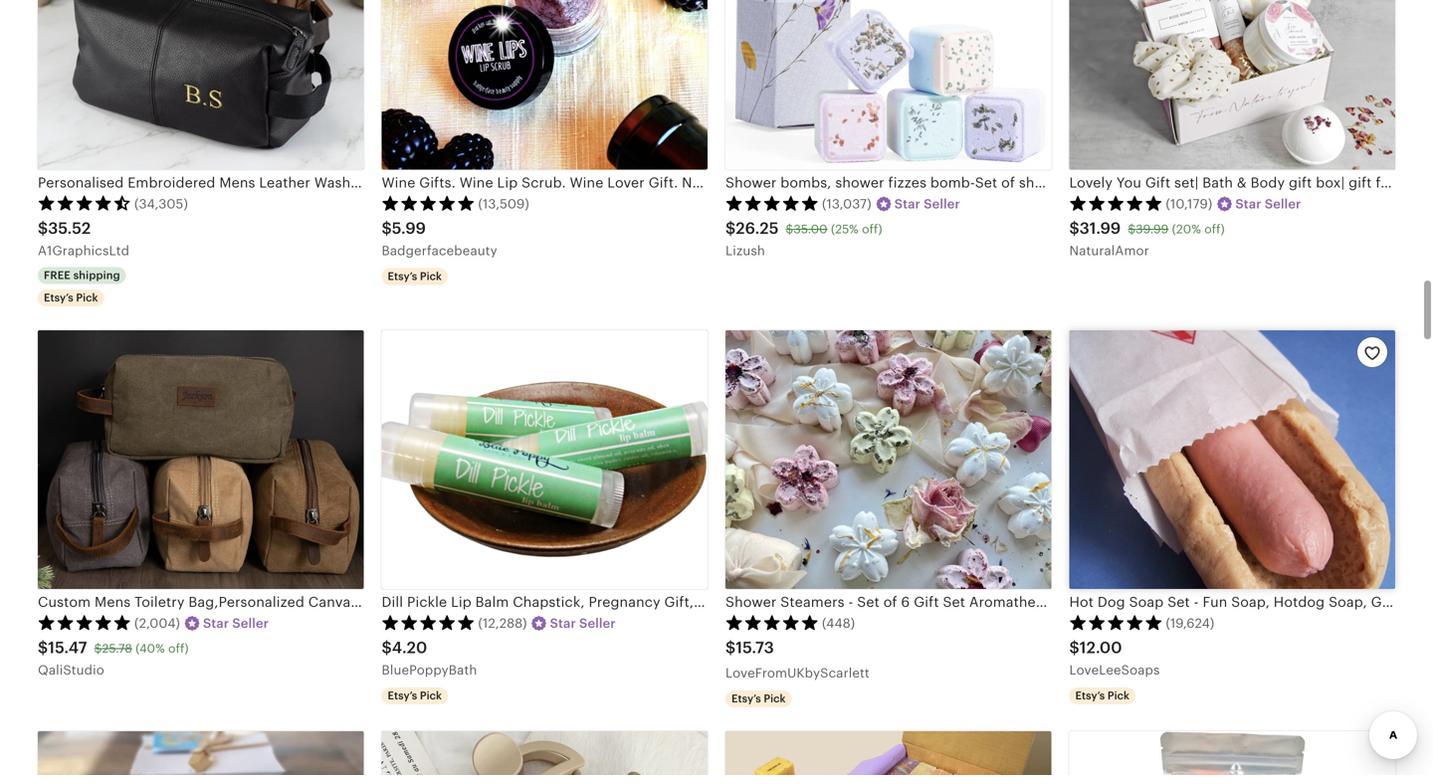 Task type: locate. For each thing, give the bounding box(es) containing it.
shower steamers - set of 6 gift set aromatherapy all natural colour essential oils image
[[726, 331, 1052, 590]]

$ inside $ 5.99 badgerfacebeauty
[[382, 220, 392, 238]]

5 out of 5 stars image up 26.25
[[726, 195, 819, 211]]

off) for 26.25
[[862, 222, 883, 236]]

star seller for 31.99
[[1236, 197, 1302, 212]]

(34,305)
[[134, 197, 188, 212]]

etsy's pick down bluepoppybath
[[388, 690, 442, 702]]

-
[[849, 595, 854, 610]]

seller
[[924, 197, 961, 212], [1265, 197, 1302, 212], [232, 616, 269, 631], [580, 616, 616, 631]]

etsy's pick down lovefromukbyscarlett
[[732, 693, 786, 705]]

etsy's down loveleesoaps
[[1076, 690, 1105, 702]]

$ 4.20 bluepoppybath
[[382, 639, 477, 678]]

shipping
[[73, 269, 120, 282]]

$ for 4.20
[[382, 639, 392, 657]]

etsy's down bluepoppybath
[[388, 690, 417, 702]]

etsy's down free
[[44, 292, 73, 304]]

star seller
[[895, 197, 961, 212], [1236, 197, 1302, 212], [203, 616, 269, 631], [550, 616, 616, 631]]

pick down badgerfacebeauty
[[420, 270, 442, 283]]

etsy's down badgerfacebeauty
[[388, 270, 417, 283]]

off) right the (40%
[[168, 642, 189, 656]]

pick down bluepoppybath
[[420, 690, 442, 702]]

wine gifts. wine lip scrub. wine lover gift. natural lip scrub. wine gifts for women. sugar lip scrub. wine gift for her. stocking stuffers. image
[[382, 0, 708, 170]]

$ for 31.99
[[1070, 220, 1080, 238]]

1 horizontal spatial set
[[943, 595, 966, 610]]

$ 35.52 a1graphicsltd
[[38, 220, 129, 258]]

star seller right the (13,037) on the top of page
[[895, 197, 961, 212]]

lovely you gift set| bath & body gift box| gift for her| birthday gift box| bridal gift| gift basket for women image
[[1070, 0, 1396, 170]]

off) inside $ 26.25 $ 35.00 (25% off) lizush
[[862, 222, 883, 236]]

5 out of 5 stars image for (13,509)
[[382, 195, 475, 211]]

shower
[[726, 595, 777, 610]]

5 out of 5 stars image for (12,288)
[[382, 615, 475, 631]]

0 horizontal spatial off)
[[168, 642, 189, 656]]

$ inside $ 15.73 lovefromukbyscarlett
[[726, 639, 736, 657]]

etsy's for 15.73
[[732, 693, 761, 705]]

pick down loveleesoaps
[[1108, 690, 1130, 702]]

$ inside $ 35.52 a1graphicsltd
[[38, 220, 48, 238]]

$ 5.99 badgerfacebeauty
[[382, 220, 498, 258]]

etsy's pick for 15.73
[[732, 693, 786, 705]]

star seller right the (10,179)
[[1236, 197, 1302, 212]]

bath bombs cupcake fizzers gift set - handmade and organic 6 pcs bath bombs with natural ingredients image
[[38, 732, 364, 776]]

5 out of 5 stars image up 4.20
[[382, 615, 475, 631]]

seller right the (10,179)
[[1265, 197, 1302, 212]]

set right -
[[858, 595, 880, 610]]

5 out of 5 stars image up 15.47
[[38, 615, 131, 631]]

(10,179)
[[1166, 197, 1213, 212]]

naturalamor
[[1070, 243, 1150, 258]]

$ inside the $ 12.00 loveleesoaps
[[1070, 639, 1080, 657]]

star right (2,004)
[[203, 616, 229, 631]]

6
[[902, 595, 910, 610]]

seller right (12,288)
[[580, 616, 616, 631]]

star right the (10,179)
[[1236, 197, 1262, 212]]

5 out of 5 stars image up 5.99 in the left top of the page
[[382, 195, 475, 211]]

5 out of 5 stars image for (10,179)
[[1070, 195, 1163, 211]]

pick for 15.73
[[764, 693, 786, 705]]

star seller right (2,004)
[[203, 616, 269, 631]]

off) right (20%
[[1205, 222, 1226, 236]]

pick
[[420, 270, 442, 283], [76, 292, 98, 304], [420, 690, 442, 702], [1108, 690, 1130, 702], [764, 693, 786, 705]]

seller right (2,004)
[[232, 616, 269, 631]]

set right gift
[[943, 595, 966, 610]]

etsy's down 15.73
[[732, 693, 761, 705]]

$ for 5.99
[[382, 220, 392, 238]]

off) inside "$ 15.47 $ 25.78 (40% off) qalistudio"
[[168, 642, 189, 656]]

off)
[[862, 222, 883, 236], [1205, 222, 1226, 236], [168, 642, 189, 656]]

$ 12.00 loveleesoaps
[[1070, 639, 1160, 678]]

etsy's for 12.00
[[1076, 690, 1105, 702]]

4.20
[[392, 639, 427, 657]]

5 out of 5 stars image up 31.99
[[1070, 195, 1163, 211]]

star seller right (12,288)
[[550, 616, 616, 631]]

set
[[858, 595, 880, 610], [943, 595, 966, 610]]

$ 15.73 lovefromukbyscarlett
[[726, 639, 870, 681]]

star
[[895, 197, 921, 212], [1236, 197, 1262, 212], [203, 616, 229, 631], [550, 616, 576, 631]]

15.73
[[736, 639, 775, 657]]

etsy's pick down loveleesoaps
[[1076, 690, 1130, 702]]

shower bombs, shower fizzes bomb-set of  shower fizzy bombs, mothers day gift, bath fizzy, spa gift, mom gift set, gift set, spa set image
[[726, 0, 1052, 170]]

12.00
[[1080, 639, 1123, 657]]

$
[[38, 220, 48, 238], [382, 220, 392, 238], [726, 220, 736, 238], [1070, 220, 1080, 238], [786, 222, 794, 236], [1128, 222, 1136, 236], [38, 639, 48, 657], [382, 639, 392, 657], [726, 639, 736, 657], [1070, 639, 1080, 657], [94, 642, 102, 656]]

star right the (13,037) on the top of page
[[895, 197, 921, 212]]

star for 15.47
[[203, 616, 229, 631]]

bluepoppybath
[[382, 663, 477, 678]]

(2,004)
[[134, 616, 180, 631]]

39.99
[[1136, 222, 1169, 236]]

etsy's inside free shipping etsy's pick
[[44, 292, 73, 304]]

pick down lovefromukbyscarlett
[[764, 693, 786, 705]]

lizush
[[726, 243, 766, 258]]

off) inside $ 31.99 $ 39.99 (20% off) naturalamor
[[1205, 222, 1226, 236]]

star seller for 26.25
[[895, 197, 961, 212]]

pick for 12.00
[[1108, 690, 1130, 702]]

etsy's for 5.99
[[388, 270, 417, 283]]

5 out of 5 stars image down natural
[[1070, 615, 1163, 631]]

1 horizontal spatial off)
[[862, 222, 883, 236]]

$ for 15.47
[[38, 639, 48, 657]]

off) for 31.99
[[1205, 222, 1226, 236]]

seller right the (13,037) on the top of page
[[924, 197, 961, 212]]

(20%
[[1173, 222, 1202, 236]]

0 horizontal spatial set
[[858, 595, 880, 610]]

off) right (25%
[[862, 222, 883, 236]]

personalised embroidered mens leather wash bag with strap black or brown - mens vegan leather toilet bag embroidered with initials image
[[38, 0, 364, 170]]

etsy's pick for 12.00
[[1076, 690, 1130, 702]]

etsy's
[[388, 270, 417, 283], [44, 292, 73, 304], [388, 690, 417, 702], [1076, 690, 1105, 702], [732, 693, 761, 705]]

aromatherapy
[[970, 595, 1066, 610]]

star for 31.99
[[1236, 197, 1262, 212]]

pick down shipping
[[76, 292, 98, 304]]

off) for 15.47
[[168, 642, 189, 656]]

essential
[[1192, 595, 1252, 610]]

$ inside $ 4.20 bluepoppybath
[[382, 639, 392, 657]]

31.99
[[1080, 220, 1121, 238]]

15.47
[[48, 639, 87, 657]]

etsy's pick down badgerfacebeauty
[[388, 270, 442, 283]]

hot dog soap set - fun soap, hotdog soap, gag gift, food soap, loveleesoaps, fake food soap, novelty bath, gag gift, prank soap, dog soap image
[[1070, 331, 1396, 590]]

35.00
[[794, 222, 828, 236]]

5 out of 5 stars image
[[382, 195, 475, 211], [726, 195, 819, 211], [1070, 195, 1163, 211], [38, 615, 131, 631], [382, 615, 475, 631], [726, 615, 819, 631], [1070, 615, 1163, 631]]

etsy's pick
[[388, 270, 442, 283], [388, 690, 442, 702], [1076, 690, 1130, 702], [732, 693, 786, 705]]

5 out of 5 stars image down shower
[[726, 615, 819, 631]]

of
[[884, 595, 898, 610]]

2 horizontal spatial off)
[[1205, 222, 1226, 236]]

(40%
[[136, 642, 165, 656]]



Task type: vqa. For each thing, say whether or not it's contained in the screenshot.
GRANDMA
no



Task type: describe. For each thing, give the bounding box(es) containing it.
aromatherapy shower bombs - natural handmade shower steamers, shower fizzies, shower tablets, shower melts, shower fizzy spa shower soothers image
[[1070, 732, 1396, 776]]

steamers
[[781, 595, 845, 610]]

free
[[44, 269, 71, 282]]

etsy's pick for 4.20
[[388, 690, 442, 702]]

pick for 4.20
[[420, 690, 442, 702]]

5 out of 5 stars image for (19,624)
[[1070, 615, 1163, 631]]

oils
[[1255, 595, 1282, 610]]

colour
[[1144, 595, 1188, 610]]

$ for 15.73
[[726, 639, 736, 657]]

(12,288)
[[478, 616, 527, 631]]

$ for 35.52
[[38, 220, 48, 238]]

1 set from the left
[[858, 595, 880, 610]]

pick inside free shipping etsy's pick
[[76, 292, 98, 304]]

badgerfacebeauty
[[382, 243, 498, 258]]

$ 31.99 $ 39.99 (20% off) naturalamor
[[1070, 220, 1226, 258]]

lovefromukbyscarlett
[[726, 666, 870, 681]]

star seller for 15.47
[[203, 616, 269, 631]]

etsy's pick for 5.99
[[388, 270, 442, 283]]

35.52
[[48, 220, 91, 238]]

pick for 5.99
[[420, 270, 442, 283]]

5 out of 5 stars image for (2,004)
[[38, 615, 131, 631]]

limited time offer: set of 12 discounted handmade soap bars | overstock clearance! image
[[726, 732, 1052, 776]]

shower steamers - set of 6 gift set aromatherapy all natural colour essential oils
[[726, 595, 1282, 610]]

gift
[[914, 595, 940, 610]]

seller for 26.25
[[924, 197, 961, 212]]

5 out of 5 stars image for (13,037)
[[726, 195, 819, 211]]

$ for 12.00
[[1070, 639, 1080, 657]]

5-pack hair clips, hair claw, acrylic hair clip, hair accessories for her, acetate hair claw perfect gift (stella) image
[[382, 732, 708, 776]]

star right (12,288)
[[550, 616, 576, 631]]

4.5 out of 5 stars image
[[38, 195, 131, 211]]

(448)
[[822, 616, 855, 631]]

seller for 31.99
[[1265, 197, 1302, 212]]

$ 15.47 $ 25.78 (40% off) qalistudio
[[38, 639, 189, 678]]

(19,624)
[[1166, 616, 1215, 631]]

qalistudio
[[38, 663, 104, 678]]

(13,509)
[[478, 197, 529, 212]]

$ for 26.25
[[726, 220, 736, 238]]

5 out of 5 stars image for (448)
[[726, 615, 819, 631]]

25.78
[[102, 642, 132, 656]]

26.25
[[736, 220, 779, 238]]

2 set from the left
[[943, 595, 966, 610]]

dill pickle lip balm chapstick, pregnancy gift, expecting mom, funny stocking stuffer, gag gift for her, novelty gift, pickle flavor image
[[382, 331, 708, 590]]

loveleesoaps
[[1070, 663, 1160, 678]]

a1graphicsltd
[[38, 243, 129, 258]]

(25%
[[831, 222, 859, 236]]

all
[[1070, 595, 1087, 610]]

star for 26.25
[[895, 197, 921, 212]]

natural
[[1091, 595, 1140, 610]]

custom mens toiletry bag,personalized canvas travel bag,travel toiletry bag,men's dopp kit,engraved dopp bag,christmas gifts for him image
[[38, 331, 364, 590]]

5.99
[[392, 220, 426, 238]]

etsy's for 4.20
[[388, 690, 417, 702]]

seller for 15.47
[[232, 616, 269, 631]]

$ 26.25 $ 35.00 (25% off) lizush
[[726, 220, 883, 258]]

(13,037)
[[822, 197, 872, 212]]

free shipping etsy's pick
[[44, 269, 120, 304]]



